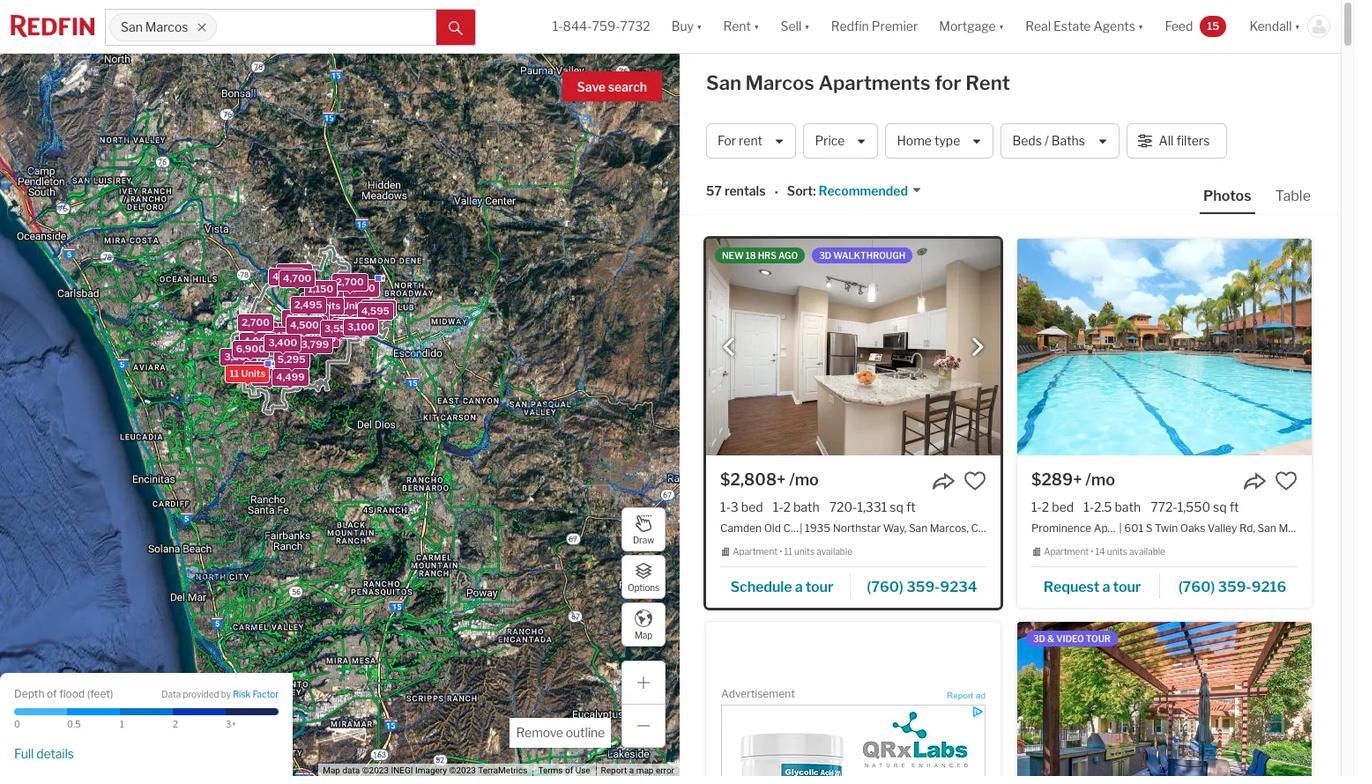 Task type: vqa. For each thing, say whether or not it's contained in the screenshot.
3D & VIDEO TOUR's the 3D
yes



Task type: describe. For each thing, give the bounding box(es) containing it.
57
[[706, 184, 722, 199]]

for
[[718, 133, 736, 148]]

4,499
[[276, 371, 304, 383]]

6,400
[[249, 336, 278, 348]]

3,400
[[268, 336, 297, 349]]

3,000
[[243, 325, 272, 338]]

google image
[[4, 754, 63, 777]]

1,150
[[308, 283, 333, 295]]

1-2 bath
[[773, 500, 820, 515]]

marcos for san marcos apartments for rent
[[746, 71, 815, 94]]

depth of flood ( feet )
[[14, 687, 113, 701]]

san marcos
[[121, 20, 188, 35]]

home type button
[[886, 123, 994, 159]]

favorite button image for $2,808+ /mo
[[964, 470, 987, 493]]

359- for $2,808+ /mo
[[907, 579, 940, 596]]

flood
[[59, 687, 85, 701]]

0.5
[[67, 720, 81, 730]]

rent inside dropdown button
[[724, 19, 751, 34]]

3d for 3d & video tour
[[1034, 634, 1046, 644]]

720-
[[830, 500, 858, 515]]

schedule a tour
[[731, 579, 834, 596]]

2,650
[[341, 321, 369, 334]]

a for $289+ /mo
[[1103, 579, 1111, 596]]

depth
[[14, 687, 44, 701]]

$2,808+
[[720, 471, 786, 489]]

request a tour button
[[1032, 573, 1161, 599]]

previous button image
[[720, 339, 738, 356]]

4,250
[[320, 323, 349, 335]]

1 vertical spatial 14
[[1096, 547, 1106, 558]]

map for map data ©2023 inegi  imagery ©2023 terrametrics
[[323, 766, 340, 776]]

3,799
[[301, 339, 329, 351]]

1 horizontal spatial 11
[[784, 547, 793, 558]]

real estate agents ▾ link
[[1026, 0, 1144, 53]]

0 vertical spatial 3,200
[[247, 327, 276, 339]]

save search
[[577, 79, 647, 94]]

▾ for sell ▾
[[804, 19, 810, 34]]

all
[[1159, 133, 1174, 148]]

feed
[[1165, 19, 1193, 34]]

next button image
[[969, 339, 987, 356]]

san marcos apartments for rent
[[706, 71, 1011, 94]]

table
[[1276, 188, 1311, 205]]

mortgage ▾ button
[[929, 0, 1015, 53]]

14 inside map region
[[300, 326, 311, 338]]

options button
[[622, 556, 666, 600]]

▾ for mortgage ▾
[[999, 19, 1005, 34]]

| for $2,808+ /mo
[[800, 522, 803, 536]]

remove
[[516, 726, 563, 741]]

1 vertical spatial 2,700
[[241, 317, 269, 329]]

$2,808+ /mo
[[720, 471, 819, 489]]

• inside 57 rentals •
[[775, 185, 779, 200]]

way,
[[883, 522, 907, 536]]

draw button
[[622, 508, 666, 552]]

772-1,550 sq ft
[[1151, 500, 1239, 515]]

valley
[[1208, 522, 1238, 536]]

1-3 bed
[[720, 500, 763, 515]]

premier
[[872, 19, 918, 34]]

ft for $289+ /mo
[[1230, 500, 1239, 515]]

mortgage ▾ button
[[939, 0, 1005, 53]]

s
[[1146, 522, 1153, 536]]

1 ©2023 from the left
[[362, 766, 389, 776]]

buy ▾ button
[[661, 0, 713, 53]]

photo of 601 s twin oaks valley rd, san marcos, ca 92078 image
[[1018, 239, 1312, 456]]

1- for 1-3 bed
[[720, 500, 731, 515]]

tour for $289+ /mo
[[1113, 579, 1141, 596]]

2 ©2023 from the left
[[449, 766, 476, 776]]

6,200
[[277, 367, 305, 379]]

san up for
[[706, 71, 742, 94]]

4,595
[[361, 305, 389, 318]]

draw
[[633, 535, 654, 545]]

beds / baths button
[[1001, 123, 1120, 159]]

units for $2,808+ /mo
[[795, 547, 815, 558]]

)
[[110, 687, 113, 701]]

4,000
[[243, 335, 272, 347]]

san right the rd,
[[1258, 522, 1277, 536]]

1 ca from the left
[[971, 522, 986, 536]]

▾ inside real estate agents ▾ "link"
[[1138, 19, 1144, 34]]

601
[[1125, 522, 1144, 536]]

(760) 359-9216
[[1179, 579, 1287, 596]]

14 units
[[300, 326, 337, 338]]

1 horizontal spatial 2,700
[[336, 276, 364, 288]]

11 inside map region
[[229, 368, 239, 380]]

9234
[[940, 579, 978, 596]]

4,295
[[272, 271, 300, 283]]

estate
[[1054, 19, 1091, 34]]

1- for 1-844-759-7732
[[553, 19, 563, 34]]

request a tour
[[1044, 579, 1141, 596]]

▾ for rent ▾
[[754, 19, 760, 34]]

sell ▾
[[781, 19, 810, 34]]

units for $289+ /mo
[[1108, 547, 1128, 558]]

report a map error
[[601, 766, 675, 776]]

use
[[576, 766, 591, 776]]

photos
[[1204, 188, 1252, 205]]

0 vertical spatial 3
[[307, 300, 314, 313]]

0 horizontal spatial a
[[629, 766, 634, 776]]

prominence
[[1032, 522, 1092, 536]]

by
[[221, 690, 231, 700]]

1 marcos, from the left
[[930, 522, 969, 536]]

kendall ▾
[[1250, 19, 1301, 34]]

• for $2,808+
[[780, 547, 783, 558]]

camden
[[720, 522, 762, 536]]

recommended button
[[816, 183, 922, 200]]

map region
[[0, 0, 889, 777]]

2,935
[[308, 332, 336, 344]]

favorite button checkbox
[[1275, 470, 1298, 493]]

bed for $2,808+
[[741, 500, 763, 515]]

2,499
[[296, 307, 325, 319]]

of for depth
[[47, 687, 57, 701]]

1-2.5 bath
[[1084, 500, 1141, 515]]

inegi
[[391, 766, 413, 776]]

6,000
[[247, 364, 276, 376]]

real
[[1026, 19, 1051, 34]]

full details
[[14, 747, 74, 762]]

apartment • 11 units available
[[733, 547, 853, 558]]

2 ca from the left
[[1320, 522, 1335, 536]]

4,900
[[326, 324, 355, 336]]

0
[[14, 720, 20, 730]]

for rent button
[[706, 123, 797, 159]]

photos button
[[1200, 187, 1272, 214]]

table button
[[1272, 187, 1315, 213]]

6,900
[[236, 343, 265, 356]]

2,495
[[294, 299, 322, 311]]

report for report ad
[[947, 691, 974, 701]]

5,999
[[255, 371, 284, 384]]

1 vertical spatial 1,500
[[336, 320, 363, 333]]

real estate agents ▾
[[1026, 19, 1144, 34]]

buy ▾
[[672, 19, 702, 34]]



Task type: locate. For each thing, give the bounding box(es) containing it.
2,700 up the 4,000 at top
[[241, 317, 269, 329]]

1 horizontal spatial /mo
[[1086, 471, 1116, 489]]

14 down prominence apartments
[[1096, 547, 1106, 558]]

favorite button checkbox
[[964, 470, 987, 493]]

▾ for buy ▾
[[697, 19, 702, 34]]

(760) 359-9216 link
[[1161, 571, 1298, 601]]

1- for 1-2 bath
[[773, 500, 784, 515]]

marcos for san marcos
[[145, 20, 188, 35]]

terms of use
[[538, 766, 591, 776]]

2 marcos, from the left
[[1279, 522, 1318, 536]]

walkthrough
[[834, 250, 906, 261]]

0 vertical spatial 3 units
[[307, 300, 340, 313]]

©2023 right data
[[362, 766, 389, 776]]

3,550
[[324, 323, 353, 335]]

0 horizontal spatial available
[[817, 547, 853, 558]]

0 horizontal spatial ca
[[971, 522, 986, 536]]

1 horizontal spatial tour
[[1113, 579, 1141, 596]]

1 horizontal spatial available
[[1130, 547, 1166, 558]]

ago
[[779, 250, 798, 261]]

apartments down redfin premier button
[[819, 71, 931, 94]]

|
[[800, 522, 803, 536], [1120, 522, 1122, 536]]

(760) inside (760) 359-9234 link
[[867, 579, 904, 596]]

type
[[935, 133, 961, 148]]

map left data
[[323, 766, 340, 776]]

2 bed from the left
[[1052, 500, 1074, 515]]

0 horizontal spatial 2 units
[[291, 318, 323, 331]]

report left ad
[[947, 691, 974, 701]]

san left remove san marcos icon
[[121, 20, 143, 35]]

provided
[[183, 690, 219, 700]]

1 vertical spatial map
[[323, 766, 340, 776]]

bed up camden
[[741, 500, 763, 515]]

rent
[[739, 133, 763, 148]]

units down 601 on the right bottom
[[1108, 547, 1128, 558]]

redfin
[[831, 19, 869, 34]]

2 horizontal spatial •
[[1091, 547, 1094, 558]]

mortgage
[[939, 19, 996, 34]]

▾ right "kendall"
[[1295, 19, 1301, 34]]

of for terms
[[565, 766, 573, 776]]

/
[[1045, 133, 1049, 148]]

2 units
[[334, 300, 366, 312], [291, 318, 323, 331]]

old
[[764, 522, 781, 536]]

0 horizontal spatial 14
[[300, 326, 311, 338]]

• down old
[[780, 547, 783, 558]]

rd,
[[1240, 522, 1256, 536]]

▾ left sell
[[754, 19, 760, 34]]

1,550
[[1178, 500, 1211, 515]]

1 horizontal spatial report
[[947, 691, 974, 701]]

1 available from the left
[[817, 547, 853, 558]]

1- for 1-2 bed
[[1032, 500, 1042, 515]]

ca left 920
[[1320, 522, 1335, 536]]

map inside button
[[635, 630, 653, 641]]

0 horizontal spatial sq
[[890, 500, 904, 515]]

2 available from the left
[[1130, 547, 1166, 558]]

ad region
[[721, 706, 986, 777]]

3+
[[226, 720, 236, 730]]

1 horizontal spatial 3d
[[1034, 634, 1046, 644]]

1 359- from the left
[[907, 579, 940, 596]]

video
[[1057, 634, 1084, 644]]

4,475
[[266, 330, 294, 342]]

11 left 6,000
[[229, 368, 239, 380]]

agents
[[1094, 19, 1136, 34]]

sq for $289+ /mo
[[1214, 500, 1227, 515]]

save search button
[[562, 71, 662, 101]]

(760) for $2,808+ /mo
[[867, 579, 904, 596]]

/mo up 1-2 bath
[[789, 471, 819, 489]]

6 ▾ from the left
[[1295, 19, 1301, 34]]

options
[[628, 582, 660, 593]]

0 horizontal spatial 1,500
[[336, 320, 363, 333]]

factor
[[253, 690, 279, 700]]

0 horizontal spatial units
[[795, 547, 815, 558]]

ft up | 601 s twin oaks valley rd, san marcos, ca 920
[[1230, 500, 1239, 515]]

• for $289+
[[1091, 547, 1094, 558]]

1 horizontal spatial bath
[[1115, 500, 1141, 515]]

1 horizontal spatial ca
[[1320, 522, 1335, 536]]

1 vertical spatial 3,200
[[224, 351, 252, 363]]

3,200 up 6,900
[[247, 327, 276, 339]]

sq up the way,
[[890, 500, 904, 515]]

3 ▾ from the left
[[804, 19, 810, 34]]

rent right buy ▾
[[724, 19, 751, 34]]

759-
[[592, 19, 620, 34]]

1 units from the left
[[795, 547, 815, 558]]

available for $2,808+ /mo
[[817, 547, 853, 558]]

a down apartment • 11 units available
[[795, 579, 803, 596]]

• left sort
[[775, 185, 779, 200]]

3,199
[[285, 312, 312, 324]]

▾ right sell
[[804, 19, 810, 34]]

3d right ago
[[819, 250, 832, 261]]

1 (760) from the left
[[867, 579, 904, 596]]

1 horizontal spatial (760)
[[1179, 579, 1215, 596]]

0 horizontal spatial 11
[[229, 368, 239, 380]]

(760) inside (760) 359-9216 link
[[1179, 579, 1215, 596]]

772-
[[1151, 500, 1178, 515]]

0 horizontal spatial •
[[775, 185, 779, 200]]

1 vertical spatial marcos
[[746, 71, 815, 94]]

bath up creek
[[794, 500, 820, 515]]

apartment down camden old creek
[[733, 547, 778, 558]]

favorite button image for $289+ /mo
[[1275, 470, 1298, 493]]

units down creek
[[795, 547, 815, 558]]

map for map
[[635, 630, 653, 641]]

a
[[795, 579, 803, 596], [1103, 579, 1111, 596], [629, 766, 634, 776]]

1 horizontal spatial 2 units
[[334, 300, 366, 312]]

prominence apartments
[[1032, 522, 1154, 536]]

favorite button image up | 1935 northstar way, san marcos, ca 92078
[[964, 470, 987, 493]]

data provided by risk factor
[[162, 690, 279, 700]]

a left map
[[629, 766, 634, 776]]

a for $2,808+ /mo
[[795, 579, 803, 596]]

0 horizontal spatial ft
[[906, 500, 916, 515]]

sort :
[[787, 184, 816, 199]]

1 bed from the left
[[741, 500, 763, 515]]

1 horizontal spatial units
[[1108, 547, 1128, 558]]

1 horizontal spatial 3 units
[[307, 300, 340, 313]]

0 horizontal spatial map
[[323, 766, 340, 776]]

3d left &
[[1034, 634, 1046, 644]]

0 horizontal spatial 359-
[[907, 579, 940, 596]]

1 bath from the left
[[794, 500, 820, 515]]

0 horizontal spatial 2,700
[[241, 317, 269, 329]]

1 horizontal spatial apartments
[[1094, 522, 1154, 536]]

1 ▾ from the left
[[697, 19, 702, 34]]

2,700 up the "2,200"
[[336, 276, 364, 288]]

3d for 3d walkthrough
[[819, 250, 832, 261]]

359- down | 1935 northstar way, san marcos, ca 92078
[[907, 579, 940, 596]]

report
[[947, 691, 974, 701], [601, 766, 627, 776]]

sq up valley
[[1214, 500, 1227, 515]]

1 horizontal spatial sq
[[1214, 500, 1227, 515]]

©2023 right the imagery
[[449, 766, 476, 776]]

ca left the 92078
[[971, 522, 986, 536]]

2 horizontal spatial 3
[[731, 500, 739, 515]]

4,500
[[290, 319, 319, 332]]

apartment • 14 units available
[[1044, 547, 1166, 558]]

apartment for $289+
[[1044, 547, 1089, 558]]

1 | from the left
[[800, 522, 803, 536]]

None search field
[[217, 10, 437, 45]]

save
[[577, 79, 606, 94]]

marcos down sell
[[746, 71, 815, 94]]

report inside button
[[947, 691, 974, 701]]

ft up | 1935 northstar way, san marcos, ca 92078
[[906, 500, 916, 515]]

sell ▾ button
[[770, 0, 821, 53]]

2 (760) from the left
[[1179, 579, 1215, 596]]

1 horizontal spatial 3
[[307, 300, 314, 313]]

apartments
[[819, 71, 931, 94], [1094, 522, 1154, 536]]

3 up 6,900
[[255, 325, 261, 338]]

57 rentals •
[[706, 184, 779, 200]]

bed up the 'prominence'
[[1052, 500, 1074, 515]]

advertisement
[[721, 688, 795, 701]]

0 horizontal spatial rent
[[724, 19, 751, 34]]

8 units
[[321, 307, 354, 319]]

0 vertical spatial 3d
[[819, 250, 832, 261]]

0 vertical spatial 11
[[229, 368, 239, 380]]

baths
[[1052, 133, 1086, 148]]

0 horizontal spatial of
[[47, 687, 57, 701]]

0 horizontal spatial apartments
[[819, 71, 931, 94]]

1 vertical spatial report
[[601, 766, 627, 776]]

1 tour from the left
[[806, 579, 834, 596]]

0 horizontal spatial |
[[800, 522, 803, 536]]

0 horizontal spatial 3
[[255, 325, 261, 338]]

apartment for $2,808+
[[733, 547, 778, 558]]

0 vertical spatial of
[[47, 687, 57, 701]]

| left 1935
[[800, 522, 803, 536]]

| 1935 northstar way, san marcos, ca 92078
[[800, 522, 1023, 536]]

(760) down the way,
[[867, 579, 904, 596]]

terms of use link
[[538, 766, 591, 776]]

apartment down the 'prominence'
[[1044, 547, 1089, 558]]

/mo for $289+ /mo
[[1086, 471, 1116, 489]]

0 horizontal spatial (760)
[[867, 579, 904, 596]]

0 horizontal spatial marcos,
[[930, 522, 969, 536]]

submit search image
[[449, 21, 463, 35]]

0 horizontal spatial 3 units
[[255, 325, 288, 338]]

0 vertical spatial marcos
[[145, 20, 188, 35]]

1 vertical spatial 11
[[784, 547, 793, 558]]

new
[[722, 250, 744, 261]]

0 horizontal spatial marcos
[[145, 20, 188, 35]]

1 /mo from the left
[[789, 471, 819, 489]]

1 horizontal spatial |
[[1120, 522, 1122, 536]]

map button
[[622, 603, 666, 647]]

1 horizontal spatial apartment
[[1044, 547, 1089, 558]]

0 vertical spatial 14
[[300, 326, 311, 338]]

2 tour from the left
[[1113, 579, 1141, 596]]

1 horizontal spatial marcos,
[[1279, 522, 1318, 536]]

0 vertical spatial 2,700
[[336, 276, 364, 288]]

bed for $289+
[[1052, 500, 1074, 515]]

1 horizontal spatial 359-
[[1218, 579, 1252, 596]]

359- for $289+ /mo
[[1218, 579, 1252, 596]]

marcos, left 920
[[1279, 522, 1318, 536]]

photo of 1935 northstar way, san marcos, ca 92078 image
[[706, 239, 1001, 456]]

14 down the 3,199
[[300, 326, 311, 338]]

0 vertical spatial apartments
[[819, 71, 931, 94]]

1 vertical spatial apartments
[[1094, 522, 1154, 536]]

▾ inside sell ▾ dropdown button
[[804, 19, 810, 34]]

2 units from the left
[[1108, 547, 1128, 558]]

▾ for kendall ▾
[[1295, 19, 1301, 34]]

1- up the 'prominence'
[[1032, 500, 1042, 515]]

0 horizontal spatial 3d
[[819, 250, 832, 261]]

twin
[[1155, 522, 1178, 536]]

schedule
[[731, 579, 792, 596]]

1 horizontal spatial 1,500
[[365, 302, 392, 315]]

0 vertical spatial 2 units
[[334, 300, 366, 312]]

ft for $2,808+ /mo
[[906, 500, 916, 515]]

real estate agents ▾ button
[[1015, 0, 1155, 53]]

2 ▾ from the left
[[754, 19, 760, 34]]

sell ▾ button
[[781, 0, 810, 53]]

▾ right mortgage
[[999, 19, 1005, 34]]

marcos left remove san marcos icon
[[145, 20, 188, 35]]

search
[[608, 79, 647, 94]]

marcos, down favorite button checkbox in the bottom right of the page
[[930, 522, 969, 536]]

1- up prominence apartments
[[1084, 500, 1094, 515]]

0 horizontal spatial report
[[601, 766, 627, 776]]

0 horizontal spatial bed
[[741, 500, 763, 515]]

1 sq from the left
[[890, 500, 904, 515]]

0 horizontal spatial ©2023
[[362, 766, 389, 776]]

0 horizontal spatial tour
[[806, 579, 834, 596]]

1 horizontal spatial rent
[[966, 71, 1011, 94]]

rent
[[724, 19, 751, 34], [966, 71, 1011, 94]]

▾ inside mortgage ▾ dropdown button
[[999, 19, 1005, 34]]

bath up 601 on the right bottom
[[1115, 500, 1141, 515]]

▾ right buy
[[697, 19, 702, 34]]

schedule a tour button
[[720, 573, 851, 599]]

5 ▾ from the left
[[1138, 19, 1144, 34]]

buy
[[672, 19, 694, 34]]

available
[[817, 547, 853, 558], [1130, 547, 1166, 558]]

2 vertical spatial 3
[[731, 500, 739, 515]]

1 horizontal spatial 14
[[1096, 547, 1106, 558]]

2 /mo from the left
[[1086, 471, 1116, 489]]

3
[[307, 300, 314, 313], [255, 325, 261, 338], [731, 500, 739, 515]]

| for $289+ /mo
[[1120, 522, 1122, 536]]

rent ▾ button
[[724, 0, 760, 53]]

ad
[[976, 691, 986, 701]]

3 units
[[307, 300, 340, 313], [255, 325, 288, 338]]

▾ right agents
[[1138, 19, 1144, 34]]

2 359- from the left
[[1218, 579, 1252, 596]]

available for $289+ /mo
[[1130, 547, 1166, 558]]

0 horizontal spatial apartment
[[733, 547, 778, 558]]

1 apartment from the left
[[733, 547, 778, 558]]

1 horizontal spatial marcos
[[746, 71, 815, 94]]

3 up camden
[[731, 500, 739, 515]]

mortgage ▾
[[939, 19, 1005, 34]]

7732
[[620, 19, 651, 34]]

1 horizontal spatial a
[[795, 579, 803, 596]]

1 horizontal spatial map
[[635, 630, 653, 641]]

map down options
[[635, 630, 653, 641]]

2 bath from the left
[[1115, 500, 1141, 515]]

hrs
[[758, 250, 777, 261]]

of left flood
[[47, 687, 57, 701]]

2 sq from the left
[[1214, 500, 1227, 515]]

1 horizontal spatial bed
[[1052, 500, 1074, 515]]

price button
[[804, 123, 879, 159]]

tour down apartment • 14 units available
[[1113, 579, 1141, 596]]

1 vertical spatial 3
[[255, 325, 261, 338]]

/mo for $2,808+ /mo
[[789, 471, 819, 489]]

all filters
[[1159, 133, 1210, 148]]

1 horizontal spatial favorite button image
[[1275, 470, 1298, 493]]

remove san marcos image
[[197, 22, 207, 33]]

1 horizontal spatial of
[[565, 766, 573, 776]]

remove outline
[[516, 726, 605, 741]]

| left 601 on the right bottom
[[1120, 522, 1122, 536]]

0 horizontal spatial /mo
[[789, 471, 819, 489]]

home
[[897, 133, 932, 148]]

oaks
[[1181, 522, 1206, 536]]

1 vertical spatial 3 units
[[255, 325, 288, 338]]

0 vertical spatial report
[[947, 691, 974, 701]]

a right request
[[1103, 579, 1111, 596]]

11 down creek
[[784, 547, 793, 558]]

4,700
[[283, 273, 311, 285]]

2 horizontal spatial a
[[1103, 579, 1111, 596]]

1- up camden
[[720, 500, 731, 515]]

1- left '759-'
[[553, 19, 563, 34]]

(760) down oaks
[[1179, 579, 1215, 596]]

request
[[1044, 579, 1100, 596]]

2 favorite button image from the left
[[1275, 470, 1298, 493]]

1- for 1-2.5 bath
[[1084, 500, 1094, 515]]

rent ▾
[[724, 19, 760, 34]]

1 horizontal spatial ©2023
[[449, 766, 476, 776]]

2 | from the left
[[1120, 522, 1122, 536]]

1 vertical spatial rent
[[966, 71, 1011, 94]]

camden old creek
[[720, 522, 813, 536]]

terms
[[538, 766, 563, 776]]

• down prominence apartments
[[1091, 547, 1094, 558]]

report for report a map error
[[601, 766, 627, 776]]

2 ft from the left
[[1230, 500, 1239, 515]]

new 18 hrs ago
[[722, 250, 798, 261]]

available down s
[[1130, 547, 1166, 558]]

2 apartment from the left
[[1044, 547, 1089, 558]]

14
[[300, 326, 311, 338], [1096, 547, 1106, 558]]

3,395
[[303, 296, 332, 308]]

0 horizontal spatial bath
[[794, 500, 820, 515]]

bath for $2,808+ /mo
[[794, 500, 820, 515]]

ft
[[906, 500, 916, 515], [1230, 500, 1239, 515]]

▾ inside rent ▾ dropdown button
[[754, 19, 760, 34]]

tour down apartment • 11 units available
[[806, 579, 834, 596]]

of left use
[[565, 766, 573, 776]]

1
[[120, 720, 124, 730]]

(760) for $289+ /mo
[[1179, 579, 1215, 596]]

1 ft from the left
[[906, 500, 916, 515]]

0 vertical spatial map
[[635, 630, 653, 641]]

bath for $289+ /mo
[[1115, 500, 1141, 515]]

favorite button image up | 601 s twin oaks valley rd, san marcos, ca 920
[[1275, 470, 1298, 493]]

tour for $2,808+ /mo
[[806, 579, 834, 596]]

3,200 up 11 units
[[224, 351, 252, 363]]

359- down | 601 s twin oaks valley rd, san marcos, ca 920
[[1218, 579, 1252, 596]]

3 left 8
[[307, 300, 314, 313]]

sq for $2,808+ /mo
[[890, 500, 904, 515]]

1 vertical spatial 2 units
[[291, 318, 323, 331]]

for
[[935, 71, 962, 94]]

1 favorite button image from the left
[[964, 470, 987, 493]]

0 horizontal spatial favorite button image
[[964, 470, 987, 493]]

photo of 975 woodland pkwy, san marcos, ca 92069 image
[[1018, 622, 1312, 777]]

0 vertical spatial rent
[[724, 19, 751, 34]]

1-2 bed
[[1032, 500, 1074, 515]]

favorite button image
[[964, 470, 987, 493], [1275, 470, 1298, 493]]

1 vertical spatial of
[[565, 766, 573, 776]]

4 ▾ from the left
[[999, 19, 1005, 34]]

1 horizontal spatial •
[[780, 547, 783, 558]]

available down 1935
[[817, 547, 853, 558]]

1- up old
[[773, 500, 784, 515]]

rent right for
[[966, 71, 1011, 94]]

1 vertical spatial 3d
[[1034, 634, 1046, 644]]

1 horizontal spatial ft
[[1230, 500, 1239, 515]]

▾ inside buy ▾ dropdown button
[[697, 19, 702, 34]]

apartments down 1-2.5 bath
[[1094, 522, 1154, 536]]

0 vertical spatial 1,500
[[365, 302, 392, 315]]

report left map
[[601, 766, 627, 776]]

3d walkthrough
[[819, 250, 906, 261]]

san right the way,
[[909, 522, 928, 536]]

/mo up 2.5
[[1086, 471, 1116, 489]]

recommended
[[819, 184, 908, 199]]

marcos
[[145, 20, 188, 35], [746, 71, 815, 94]]



